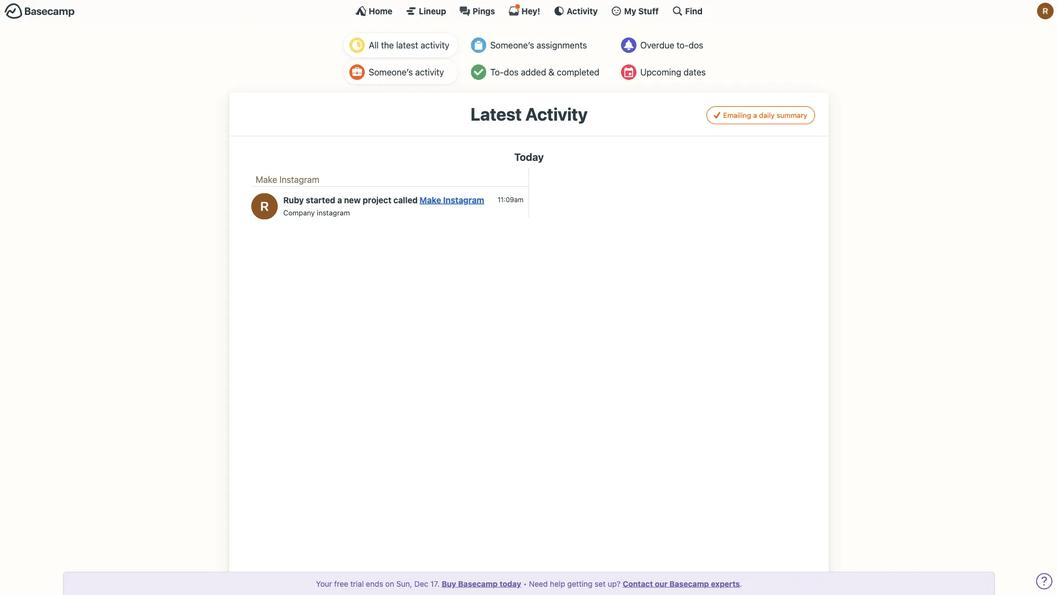 Task type: vqa. For each thing, say whether or not it's contained in the screenshot.
files
no



Task type: describe. For each thing, give the bounding box(es) containing it.
to-dos added & completed link
[[466, 60, 608, 84]]

someone's assignments
[[491, 40, 587, 50]]

2 basecamp from the left
[[670, 580, 710, 589]]

upcoming dates
[[641, 67, 706, 77]]

make instagram
[[256, 175, 320, 185]]

getting
[[568, 580, 593, 589]]

&
[[549, 67, 555, 77]]

up?
[[608, 580, 621, 589]]

0 vertical spatial make instagram link
[[256, 175, 320, 185]]

emailing
[[724, 111, 752, 119]]

find
[[686, 6, 703, 16]]

main element
[[0, 0, 1059, 22]]

today
[[500, 580, 522, 589]]

my
[[625, 6, 637, 16]]

latest activity
[[471, 104, 588, 125]]

hey! button
[[509, 4, 541, 17]]

all the latest activity link
[[344, 33, 458, 57]]

someone's for someone's activity
[[369, 67, 413, 77]]

1 horizontal spatial make
[[420, 195, 441, 205]]

0 vertical spatial make
[[256, 175, 277, 185]]

ends
[[366, 580, 384, 589]]

activity report image
[[350, 38, 365, 53]]

0 vertical spatial instagram
[[280, 175, 320, 185]]

emailing a daily summary
[[724, 111, 808, 119]]

trial
[[351, 580, 364, 589]]

buy basecamp today link
[[442, 580, 522, 589]]

someone's activity link
[[344, 60, 458, 84]]

switch accounts image
[[4, 3, 75, 20]]

pings button
[[460, 6, 495, 17]]

upcoming
[[641, 67, 682, 77]]

someone's activity
[[369, 67, 444, 77]]

home link
[[356, 6, 393, 17]]

company instagram
[[283, 209, 350, 217]]

my stuff button
[[611, 6, 659, 17]]

the
[[381, 40, 394, 50]]

dec
[[415, 580, 429, 589]]

contact our basecamp experts link
[[623, 580, 740, 589]]

activity inside "link"
[[567, 6, 598, 16]]

our
[[655, 580, 668, 589]]

find button
[[672, 6, 703, 17]]

emailing a daily summary button
[[707, 106, 816, 124]]

activity link
[[554, 6, 598, 17]]

called
[[394, 195, 418, 205]]

pings
[[473, 6, 495, 16]]

0 vertical spatial activity
[[421, 40, 450, 50]]

latest
[[397, 40, 419, 50]]

overdue to-dos link
[[616, 33, 715, 57]]

added
[[521, 67, 547, 77]]

1 vertical spatial activity
[[415, 67, 444, 77]]

dates
[[684, 67, 706, 77]]

sun,
[[397, 580, 412, 589]]



Task type: locate. For each thing, give the bounding box(es) containing it.
summary
[[777, 111, 808, 119]]

1 horizontal spatial instagram
[[443, 195, 485, 205]]

my stuff
[[625, 6, 659, 16]]

activity right the 'latest' on the top left of page
[[421, 40, 450, 50]]

to-dos added & completed
[[491, 67, 600, 77]]

0 horizontal spatial instagram
[[280, 175, 320, 185]]

0 horizontal spatial ruby image
[[251, 193, 278, 220]]

someone's for someone's assignments
[[491, 40, 535, 50]]

overdue to-dos
[[641, 40, 704, 50]]

ruby image inside main element
[[1038, 3, 1054, 19]]

make
[[256, 175, 277, 185], [420, 195, 441, 205]]

schedule image
[[621, 65, 637, 80]]

a inside button
[[754, 111, 758, 119]]

dos left added
[[504, 67, 519, 77]]

1 horizontal spatial dos
[[689, 40, 704, 50]]

17.
[[431, 580, 440, 589]]

company
[[283, 209, 315, 217]]

latest
[[471, 104, 522, 125]]

help
[[550, 580, 566, 589]]

ruby
[[283, 195, 304, 205]]

hey!
[[522, 6, 541, 16]]

1 vertical spatial a
[[338, 195, 342, 205]]

0 horizontal spatial basecamp
[[458, 580, 498, 589]]

set
[[595, 580, 606, 589]]

basecamp right the our
[[670, 580, 710, 589]]

0 vertical spatial a
[[754, 111, 758, 119]]

completed
[[557, 67, 600, 77]]

1 vertical spatial make instagram link
[[420, 195, 485, 205]]

0 horizontal spatial dos
[[504, 67, 519, 77]]

dos
[[689, 40, 704, 50], [504, 67, 519, 77]]

dos up dates
[[689, 40, 704, 50]]

instagram left 11:09am element
[[443, 195, 485, 205]]

need
[[529, 580, 548, 589]]

daily
[[760, 111, 775, 119]]

new
[[344, 195, 361, 205]]

someone's down the
[[369, 67, 413, 77]]

0 vertical spatial someone's
[[491, 40, 535, 50]]

1 horizontal spatial basecamp
[[670, 580, 710, 589]]

person report image
[[350, 65, 365, 80]]

1 vertical spatial dos
[[504, 67, 519, 77]]

upcoming dates link
[[616, 60, 715, 84]]

to-
[[677, 40, 689, 50]]

lineup
[[419, 6, 446, 16]]

buy
[[442, 580, 457, 589]]

your free trial ends on sun, dec 17. buy basecamp today • need help getting set up? contact our basecamp experts .
[[316, 580, 743, 589]]

make instagram link right called
[[420, 195, 485, 205]]

experts
[[711, 580, 740, 589]]

0 horizontal spatial make
[[256, 175, 277, 185]]

1 vertical spatial ruby image
[[251, 193, 278, 220]]

ruby image
[[1038, 3, 1054, 19], [251, 193, 278, 220]]

0 horizontal spatial someone's
[[369, 67, 413, 77]]

1 basecamp from the left
[[458, 580, 498, 589]]

today
[[515, 151, 544, 163]]

assignments
[[537, 40, 587, 50]]

on
[[386, 580, 394, 589]]

someone's assignments link
[[466, 33, 608, 57]]

stuff
[[639, 6, 659, 16]]

1 horizontal spatial ruby image
[[1038, 3, 1054, 19]]

0 vertical spatial ruby image
[[1038, 3, 1054, 19]]

1 horizontal spatial someone's
[[491, 40, 535, 50]]

free
[[334, 580, 349, 589]]

started
[[306, 195, 336, 205]]

0 horizontal spatial a
[[338, 195, 342, 205]]

a
[[754, 111, 758, 119], [338, 195, 342, 205]]

instagram
[[280, 175, 320, 185], [443, 195, 485, 205]]

make instagram link
[[256, 175, 320, 185], [420, 195, 485, 205]]

lineup link
[[406, 6, 446, 17]]

project
[[363, 195, 392, 205]]

activity up assignments
[[567, 6, 598, 16]]

activity
[[567, 6, 598, 16], [526, 104, 588, 125]]

someone's up to-
[[491, 40, 535, 50]]

overdue
[[641, 40, 675, 50]]

0 horizontal spatial make instagram link
[[256, 175, 320, 185]]

make instagram link up ruby
[[256, 175, 320, 185]]

a left daily
[[754, 111, 758, 119]]

instagram up ruby
[[280, 175, 320, 185]]

11:09am element
[[498, 196, 524, 204]]

contact
[[623, 580, 653, 589]]

your
[[316, 580, 332, 589]]

•
[[524, 580, 527, 589]]

.
[[740, 580, 743, 589]]

activity
[[421, 40, 450, 50], [415, 67, 444, 77]]

1 horizontal spatial make instagram link
[[420, 195, 485, 205]]

basecamp right buy
[[458, 580, 498, 589]]

0 vertical spatial dos
[[689, 40, 704, 50]]

home
[[369, 6, 393, 16]]

a left new
[[338, 195, 342, 205]]

all
[[369, 40, 379, 50]]

someone's
[[491, 40, 535, 50], [369, 67, 413, 77]]

all the latest activity
[[369, 40, 450, 50]]

instagram
[[317, 209, 350, 217]]

to-
[[491, 67, 504, 77]]

basecamp
[[458, 580, 498, 589], [670, 580, 710, 589]]

1 vertical spatial someone's
[[369, 67, 413, 77]]

activity down &
[[526, 104, 588, 125]]

1 vertical spatial instagram
[[443, 195, 485, 205]]

1 horizontal spatial a
[[754, 111, 758, 119]]

1 vertical spatial activity
[[526, 104, 588, 125]]

0 vertical spatial activity
[[567, 6, 598, 16]]

reports image
[[621, 38, 637, 53]]

todo image
[[471, 65, 487, 80]]

1 vertical spatial make
[[420, 195, 441, 205]]

assignment image
[[471, 38, 487, 53]]

11:09am
[[498, 196, 524, 204]]

ruby started a new project called make instagram
[[283, 195, 485, 205]]

activity down "all the latest activity"
[[415, 67, 444, 77]]



